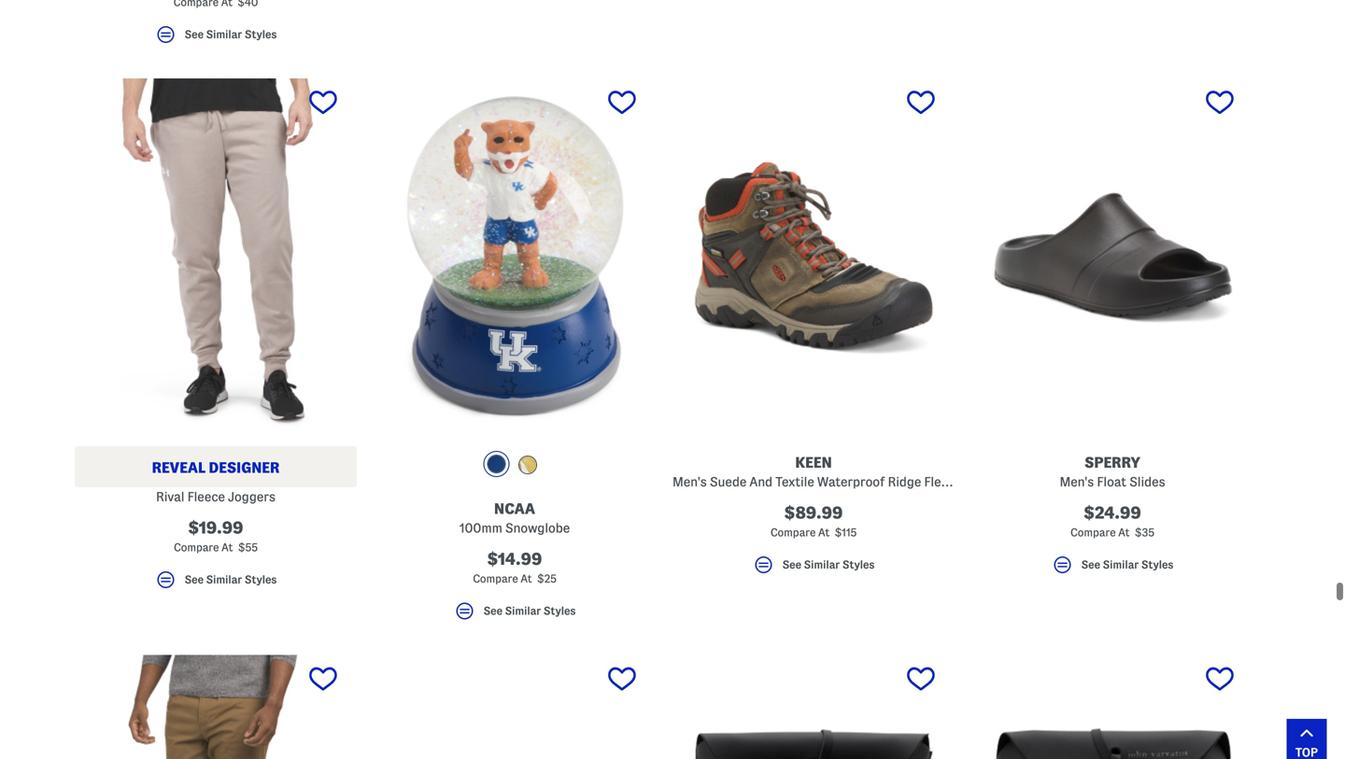 Task type: vqa. For each thing, say whether or not it's contained in the screenshot.
topmost are
no



Task type: locate. For each thing, give the bounding box(es) containing it.
snowglobe
[[506, 521, 570, 535]]

1 horizontal spatial men's
[[1060, 475, 1095, 489]]

ncaa
[[494, 501, 535, 517]]

men's suede and textile waterproof ridge flex mid hikers image
[[673, 78, 955, 432]]

$115
[[835, 527, 857, 539]]

see similar styles for sperry
[[1082, 559, 1174, 571]]

similar inside joe's jeans $19.99 compare at              $40 element
[[206, 29, 242, 40]]

1 52mm designer sunglasses image from the left
[[673, 655, 955, 760]]

designer
[[209, 460, 280, 476]]

see inside 'keen men's suede and textile waterproof ridge flex mid hikers $89.99 compare at              $115' element
[[783, 559, 802, 571]]

0 horizontal spatial 52mm designer sunglasses image
[[673, 655, 955, 760]]

similar inside ncaa 100mm snowglobe $14.99 compare at              $25 element
[[505, 606, 541, 617]]

men's left the suede
[[673, 475, 707, 489]]

men's inside 'keen men's suede and textile waterproof ridge flex mid hikers'
[[673, 475, 707, 489]]

styles inside sperry men's float slides $24.99 compare at              $35 element
[[1142, 559, 1174, 571]]

$35
[[1135, 527, 1155, 539]]

men's left float
[[1060, 475, 1095, 489]]

see similar styles inside 'keen men's suede and textile waterproof ridge flex mid hikers $89.99 compare at              $115' element
[[783, 559, 875, 571]]

compare down $89.99
[[771, 527, 816, 539]]

reveal designer
[[152, 460, 280, 476]]

$55
[[238, 542, 258, 554]]

2 men's from the left
[[1060, 475, 1095, 489]]

100mm snowglobe image
[[374, 78, 656, 432]]

keen men's suede and textile waterproof ridge flex mid hikers
[[673, 454, 1014, 489]]

flex
[[925, 475, 948, 489]]

see similar styles for $19.99
[[185, 574, 277, 586]]

see
[[185, 29, 204, 40], [783, 559, 802, 571], [1082, 559, 1101, 571], [185, 574, 204, 586], [484, 606, 503, 617]]

men's
[[673, 475, 707, 489], [1060, 475, 1095, 489]]

reveal designer rival fleece joggers $19.99 compare at              $55 element
[[75, 78, 357, 600]]

see inside sperry men's float slides $24.99 compare at              $35 element
[[1082, 559, 1101, 571]]

men's for $89.99
[[673, 475, 707, 489]]

men's for $24.99
[[1060, 475, 1095, 489]]

0 horizontal spatial men's
[[673, 475, 707, 489]]

see similar styles inside reveal designer rival fleece joggers $19.99 compare at              $55 element
[[185, 574, 277, 586]]

similar inside 'keen men's suede and textile waterproof ridge flex mid hikers $89.99 compare at              $115' element
[[804, 559, 840, 571]]

keen men's suede and textile waterproof ridge flex mid hikers $89.99 compare at              $115 element
[[673, 78, 1014, 585]]

ncaa 100mm snowglobe $14.99 compare at              $25 element
[[374, 78, 656, 631]]

hikers
[[976, 475, 1014, 489]]

similar inside sperry men's float slides $24.99 compare at              $35 element
[[1103, 559, 1139, 571]]

compare inside $14.99 compare at              $25
[[473, 573, 518, 585]]

compare for $24.99
[[1071, 527, 1116, 539]]

rival fleece joggers
[[156, 490, 276, 504]]

kentucky image
[[487, 455, 506, 474]]

see inside ncaa 100mm snowglobe $14.99 compare at              $25 element
[[484, 606, 503, 617]]

styles
[[245, 29, 277, 40], [843, 559, 875, 571], [1142, 559, 1174, 571], [245, 574, 277, 586], [544, 606, 576, 617]]

compare
[[771, 527, 816, 539], [1071, 527, 1116, 539], [174, 542, 219, 554], [473, 573, 518, 585]]

styles inside reveal designer rival fleece joggers $19.99 compare at              $55 element
[[245, 574, 277, 586]]

1 horizontal spatial 52mm designer sunglasses image
[[972, 655, 1254, 760]]

ncaa 100mm snowglobe
[[460, 501, 570, 535]]

see similar styles
[[185, 29, 277, 40], [783, 559, 875, 571], [1082, 559, 1174, 571], [185, 574, 277, 586], [484, 606, 576, 617]]

similar for sperry
[[1103, 559, 1139, 571]]

sperry
[[1085, 454, 1141, 471]]

see similar styles button
[[75, 23, 357, 54], [673, 554, 955, 585], [972, 554, 1254, 585], [75, 569, 357, 600], [374, 600, 656, 631]]

see similar styles button inside 'keen men's suede and textile waterproof ridge flex mid hikers $89.99 compare at              $115' element
[[673, 554, 955, 585]]

styles for sperry
[[1142, 559, 1174, 571]]

similar
[[206, 29, 242, 40], [804, 559, 840, 571], [1103, 559, 1139, 571], [206, 574, 242, 586], [505, 606, 541, 617]]

compare down $19.99
[[174, 542, 219, 554]]

compare inside $24.99 compare at              $35
[[1071, 527, 1116, 539]]

compare down $14.99
[[473, 573, 518, 585]]

textile
[[776, 475, 815, 489]]

reveal
[[152, 460, 206, 476]]

similar for $19.99
[[206, 574, 242, 586]]

keen
[[796, 454, 832, 471]]

men's inside sperry men's float slides
[[1060, 475, 1095, 489]]

see similar styles inside sperry men's float slides $24.99 compare at              $35 element
[[1082, 559, 1174, 571]]

see for $19.99
[[185, 574, 204, 586]]

compare inside $89.99 compare at              $115
[[771, 527, 816, 539]]

men's float slides image
[[972, 78, 1254, 432]]

compare for $14.99
[[473, 573, 518, 585]]

$14.99
[[487, 550, 542, 568]]

styles for $19.99
[[245, 574, 277, 586]]

styles inside 'keen men's suede and textile waterproof ridge flex mid hikers $89.99 compare at              $115' element
[[843, 559, 875, 571]]

similar inside reveal designer rival fleece joggers $19.99 compare at              $55 element
[[206, 574, 242, 586]]

see similar styles for keen
[[783, 559, 875, 571]]

$25
[[537, 573, 557, 585]]

52mm designer sunglasses image
[[673, 655, 955, 760], [972, 655, 1254, 760]]

compare down $24.99
[[1071, 527, 1116, 539]]

list box
[[484, 451, 546, 482]]

see inside reveal designer rival fleece joggers $19.99 compare at              $55 element
[[185, 574, 204, 586]]

and
[[750, 475, 773, 489]]

1 men's from the left
[[673, 475, 707, 489]]

waterproof
[[818, 475, 885, 489]]

float
[[1098, 475, 1127, 489]]

styles inside ncaa 100mm snowglobe $14.99 compare at              $25 element
[[544, 606, 576, 617]]

compare inside $19.99 compare at              $55
[[174, 542, 219, 554]]



Task type: describe. For each thing, give the bounding box(es) containing it.
see inside joe's jeans $19.99 compare at              $40 element
[[185, 29, 204, 40]]

$14.99 compare at              $25
[[473, 550, 557, 585]]

$24.99 compare at              $35
[[1071, 504, 1155, 539]]

joe's jeans $19.99 compare at              $40 element
[[75, 0, 357, 54]]

$19.99 compare at              $55
[[174, 519, 258, 554]]

see similar styles inside joe's jeans $19.99 compare at              $40 element
[[185, 29, 277, 40]]

$89.99
[[785, 504, 843, 522]]

fleece
[[187, 490, 225, 504]]

rival fleece joggers image
[[75, 78, 357, 432]]

michigan state image
[[519, 456, 537, 475]]

$19.99
[[188, 519, 243, 537]]

joggers
[[228, 490, 276, 504]]

see for keen
[[783, 559, 802, 571]]

see similar styles button for $19.99
[[75, 569, 357, 600]]

suede
[[710, 475, 747, 489]]

sperry men's float slides
[[1060, 454, 1166, 489]]

mid
[[951, 475, 973, 489]]

$89.99 compare at              $115
[[771, 504, 857, 539]]

see for sperry
[[1082, 559, 1101, 571]]

men's leather drivers image
[[374, 655, 656, 760]]

ridge
[[888, 475, 922, 489]]

compare for $89.99
[[771, 527, 816, 539]]

compare for $19.99
[[174, 542, 219, 554]]

list box inside ncaa 100mm snowglobe $14.99 compare at              $25 element
[[484, 451, 546, 482]]

styles for keen
[[843, 559, 875, 571]]

sperry men's float slides $24.99 compare at              $35 element
[[972, 78, 1254, 585]]

see similar styles button for sperry
[[972, 554, 1254, 585]]

styles inside joe's jeans $19.99 compare at              $40 element
[[245, 29, 277, 40]]

similar for keen
[[804, 559, 840, 571]]

2 52mm designer sunglasses image from the left
[[972, 655, 1254, 760]]

rival
[[156, 490, 185, 504]]

see similar styles button for keen
[[673, 554, 955, 585]]

slides
[[1130, 475, 1166, 489]]

100mm
[[460, 521, 503, 535]]

$24.99
[[1084, 504, 1142, 522]]

see similar styles inside ncaa 100mm snowglobe $14.99 compare at              $25 element
[[484, 606, 576, 617]]

stretch twill 5 pocket pants with flex waistband image
[[75, 655, 357, 760]]



